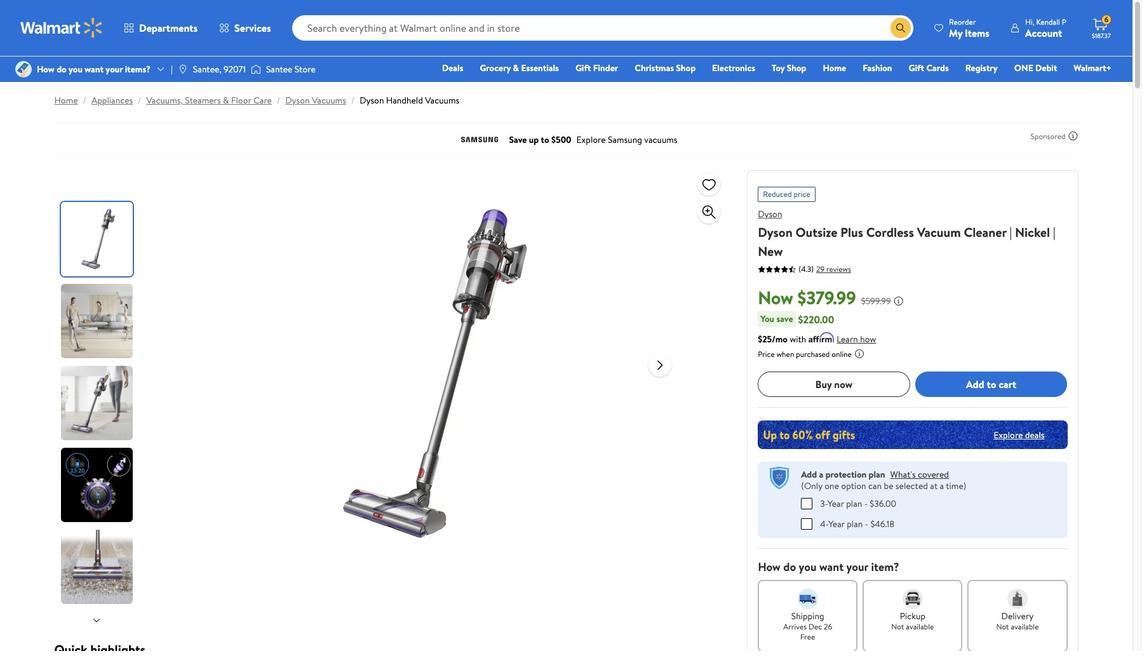 Task type: vqa. For each thing, say whether or not it's contained in the screenshot.
WALMART SITE-WIDE search field
yes



Task type: describe. For each thing, give the bounding box(es) containing it.
how for how do you want your items?
[[37, 63, 55, 76]]

next image image
[[91, 615, 102, 625]]

reviews
[[826, 263, 851, 274]]

- for $46.18
[[865, 517, 868, 530]]

gift cards link
[[903, 61, 955, 75]]

next media item image
[[653, 357, 668, 373]]

& inside grocery & essentials link
[[513, 62, 519, 74]]

affirm image
[[809, 332, 834, 342]]

vacuum
[[917, 224, 961, 241]]

p
[[1062, 16, 1067, 27]]

now
[[834, 377, 853, 391]]

grocery & essentials
[[480, 62, 559, 74]]

$599.99
[[861, 295, 891, 307]]

add to cart
[[966, 377, 1016, 391]]

hi, kendall p account
[[1025, 16, 1067, 40]]

outsize
[[796, 224, 838, 241]]

deals
[[442, 62, 463, 74]]

up to sixty percent off deals. shop now. image
[[758, 421, 1067, 449]]

learn how
[[837, 333, 876, 346]]

now
[[758, 285, 793, 310]]

registry link
[[960, 61, 1003, 75]]

toy
[[772, 62, 785, 74]]

debit
[[1035, 62, 1057, 74]]

add to favorites list, dyson outsize plus cordless vacuum cleaner | nickel | new image
[[701, 176, 717, 192]]

Search search field
[[292, 15, 913, 41]]

$220.00
[[798, 312, 834, 326]]

how for how do you want your item?
[[758, 559, 781, 575]]

appliances
[[91, 94, 133, 107]]

dyson left the 'handheld'
[[360, 94, 384, 107]]

want for items?
[[85, 63, 104, 76]]

santee, 92071
[[193, 63, 246, 76]]

at
[[930, 480, 938, 492]]

intent image for shipping image
[[798, 589, 818, 609]]

 image for how do you want your items?
[[15, 61, 32, 77]]

purchased
[[796, 349, 830, 360]]

protection
[[826, 468, 867, 481]]

departments
[[139, 21, 198, 35]]

floor
[[231, 94, 251, 107]]

3-
[[820, 497, 828, 510]]

(only
[[801, 480, 823, 492]]

dyson outsize plus cordless vacuum cleaner | nickel | new - image 1 of 7 image
[[61, 202, 135, 276]]

care
[[253, 94, 272, 107]]

items?
[[125, 63, 151, 76]]

learn
[[837, 333, 858, 346]]

reduced price
[[763, 189, 810, 199]]

4-year plan - $46.18
[[820, 517, 894, 530]]

6
[[1104, 14, 1109, 25]]

3 / from the left
[[277, 94, 280, 107]]

pickup not available
[[891, 609, 934, 632]]

walmart+ link
[[1068, 61, 1117, 75]]

item?
[[871, 559, 899, 575]]

you save $220.00
[[760, 312, 834, 326]]

buy now
[[815, 377, 853, 391]]

buy
[[815, 377, 832, 391]]

items
[[965, 26, 990, 40]]

dec
[[809, 621, 822, 632]]

plus
[[841, 224, 863, 241]]

dyson outsize plus cordless vacuum cleaner | nickel | new image
[[232, 170, 639, 577]]

$36.00
[[870, 497, 896, 510]]

services button
[[208, 13, 282, 43]]

your for items?
[[106, 63, 123, 76]]

3-year plan - $36.00
[[820, 497, 896, 510]]

handheld
[[386, 94, 423, 107]]

reduced
[[763, 189, 792, 199]]

walmart image
[[20, 18, 103, 38]]

dyson link
[[758, 208, 782, 220]]

how do you want your item?
[[758, 559, 899, 575]]

appliances link
[[91, 94, 133, 107]]

dyson outsize plus cordless vacuum cleaner | nickel | new - image 2 of 7 image
[[61, 284, 135, 358]]

electronics
[[712, 62, 755, 74]]

 image for santee, 92071
[[178, 64, 188, 74]]

not for pickup
[[891, 621, 904, 632]]

learn how button
[[837, 333, 876, 346]]

shop for christmas shop
[[676, 62, 696, 74]]

plan for $36.00
[[846, 497, 862, 510]]

one debit
[[1014, 62, 1057, 74]]

$25/mo with
[[758, 333, 806, 346]]

clear search field text image
[[875, 23, 886, 33]]

add a protection plan what's covered (only one option can be selected at a time)
[[801, 468, 966, 492]]

0 horizontal spatial |
[[171, 63, 173, 76]]

dyson down the santee store
[[285, 94, 310, 107]]

do for how do you want your item?
[[783, 559, 796, 575]]

dyson outsize plus cordless vacuum cleaner | nickel | new - image 5 of 7 image
[[61, 530, 135, 604]]

available for pickup
[[906, 621, 934, 632]]

zoom image modal image
[[701, 205, 717, 220]]

fashion
[[863, 62, 892, 74]]

4 / from the left
[[351, 94, 355, 107]]

$25/mo
[[758, 333, 788, 346]]

you for how do you want your item?
[[799, 559, 817, 575]]

4-Year plan - $46.18 checkbox
[[801, 518, 813, 529]]

christmas shop
[[635, 62, 696, 74]]

intent image for pickup image
[[903, 589, 923, 609]]

sponsored
[[1031, 131, 1066, 141]]

finder
[[593, 62, 618, 74]]

$187.37
[[1092, 31, 1111, 40]]

reorder my items
[[949, 16, 990, 40]]

dyson down 'dyson' link
[[758, 224, 793, 241]]

deals
[[1025, 428, 1045, 441]]

add for add to cart
[[966, 377, 984, 391]]

plan for $46.18
[[847, 517, 863, 530]]

explore deals link
[[989, 423, 1050, 446]]

1 horizontal spatial a
[[940, 480, 944, 492]]

gift for gift finder
[[575, 62, 591, 74]]

you for how do you want your items?
[[69, 63, 83, 76]]

gift finder
[[575, 62, 618, 74]]

0 horizontal spatial home link
[[54, 94, 78, 107]]

do for how do you want your items?
[[57, 63, 67, 76]]

nickel
[[1015, 224, 1050, 241]]

santee,
[[193, 63, 222, 76]]

toy shop
[[772, 62, 806, 74]]

your for item?
[[846, 559, 868, 575]]

plan inside "add a protection plan what's covered (only one option can be selected at a time)"
[[869, 468, 885, 481]]

covered
[[918, 468, 949, 481]]

dyson outsize plus cordless vacuum cleaner | nickel | new - image 4 of 7 image
[[61, 448, 135, 522]]

29
[[816, 263, 825, 274]]

what's
[[890, 468, 916, 481]]



Task type: locate. For each thing, give the bounding box(es) containing it.
a left one
[[819, 468, 823, 481]]

my
[[949, 26, 962, 40]]

new
[[758, 243, 783, 260]]

vacuums
[[312, 94, 346, 107], [425, 94, 459, 107]]

29 reviews link
[[814, 263, 851, 274]]

not for delivery
[[996, 621, 1009, 632]]

1 horizontal spatial home link
[[817, 61, 852, 75]]

2 gift from the left
[[909, 62, 924, 74]]

1 vertical spatial add
[[801, 468, 817, 481]]

$46.18
[[871, 517, 894, 530]]

home left the "fashion" link
[[823, 62, 846, 74]]

& left floor
[[223, 94, 229, 107]]

1 vertical spatial -
[[865, 517, 868, 530]]

0 vertical spatial home
[[823, 62, 846, 74]]

0 horizontal spatial add
[[801, 468, 817, 481]]

shop
[[676, 62, 696, 74], [787, 62, 806, 74]]

add left one
[[801, 468, 817, 481]]

1 horizontal spatial want
[[819, 559, 844, 575]]

2 / from the left
[[138, 94, 141, 107]]

2 vertical spatial plan
[[847, 517, 863, 530]]

gift left the cards
[[909, 62, 924, 74]]

buy now button
[[758, 372, 910, 397]]

santee
[[266, 63, 292, 76]]

not inside 'pickup not available'
[[891, 621, 904, 632]]

add
[[966, 377, 984, 391], [801, 468, 817, 481]]

0 horizontal spatial do
[[57, 63, 67, 76]]

- for $36.00
[[864, 497, 868, 510]]

your left items?
[[106, 63, 123, 76]]

home down how do you want your items?
[[54, 94, 78, 107]]

ad disclaimer and feedback image
[[1068, 131, 1078, 141]]

 image down walmart 'image'
[[15, 61, 32, 77]]

shop right christmas
[[676, 62, 696, 74]]

home link left the "fashion" link
[[817, 61, 852, 75]]

0 horizontal spatial how
[[37, 63, 55, 76]]

price
[[758, 349, 775, 360]]

1 shop from the left
[[676, 62, 696, 74]]

0 vertical spatial you
[[69, 63, 83, 76]]

1 vertical spatial want
[[819, 559, 844, 575]]

1 horizontal spatial |
[[1010, 224, 1012, 241]]

with
[[790, 333, 806, 346]]

(4.3)
[[799, 264, 814, 274]]

2 not from the left
[[996, 621, 1009, 632]]

1 horizontal spatial do
[[783, 559, 796, 575]]

vacuums,
[[146, 94, 183, 107]]

home for home / appliances / vacuums, steamers & floor care / dyson vacuums / dyson handheld vacuums
[[54, 94, 78, 107]]

1 vertical spatial how
[[758, 559, 781, 575]]

plan down option
[[846, 497, 862, 510]]

santee store
[[266, 63, 316, 76]]

0 horizontal spatial want
[[85, 63, 104, 76]]

1 available from the left
[[906, 621, 934, 632]]

|
[[171, 63, 173, 76], [1010, 224, 1012, 241], [1053, 224, 1055, 241]]

gift left finder
[[575, 62, 591, 74]]

1 / from the left
[[83, 94, 86, 107]]

available
[[906, 621, 934, 632], [1011, 621, 1039, 632]]

shipping
[[791, 609, 824, 622]]

0 horizontal spatial &
[[223, 94, 229, 107]]

0 horizontal spatial available
[[906, 621, 934, 632]]

registry
[[965, 62, 998, 74]]

1 vertical spatial &
[[223, 94, 229, 107]]

0 vertical spatial want
[[85, 63, 104, 76]]

2 horizontal spatial |
[[1053, 224, 1055, 241]]

home / appliances / vacuums, steamers & floor care / dyson vacuums / dyson handheld vacuums
[[54, 94, 459, 107]]

available down intent image for delivery
[[1011, 621, 1039, 632]]

| left nickel
[[1010, 224, 1012, 241]]

&
[[513, 62, 519, 74], [223, 94, 229, 107]]

learn more about strikethrough prices image
[[894, 296, 904, 306]]

arrives
[[783, 621, 807, 632]]

dyson down reduced
[[758, 208, 782, 220]]

online
[[832, 349, 852, 360]]

grocery
[[480, 62, 511, 74]]

/ right 'care'
[[277, 94, 280, 107]]

want
[[85, 63, 104, 76], [819, 559, 844, 575]]

0 horizontal spatial not
[[891, 621, 904, 632]]

0 vertical spatial your
[[106, 63, 123, 76]]

0 vertical spatial home link
[[817, 61, 852, 75]]

available for delivery
[[1011, 621, 1039, 632]]

available inside 'pickup not available'
[[906, 621, 934, 632]]

1 gift from the left
[[575, 62, 591, 74]]

vacuums down deals
[[425, 94, 459, 107]]

0 vertical spatial add
[[966, 377, 984, 391]]

/ right "dyson vacuums" link
[[351, 94, 355, 107]]

92071
[[224, 63, 246, 76]]

1 horizontal spatial your
[[846, 559, 868, 575]]

plan right option
[[869, 468, 885, 481]]

your left item?
[[846, 559, 868, 575]]

vacuums, steamers & floor care link
[[146, 94, 272, 107]]

search icon image
[[896, 23, 906, 33]]

1 vertical spatial plan
[[846, 497, 862, 510]]

1 horizontal spatial  image
[[178, 64, 188, 74]]

add inside add to cart button
[[966, 377, 984, 391]]

plan down 3-year plan - $36.00
[[847, 517, 863, 530]]

1 vertical spatial home link
[[54, 94, 78, 107]]

wpp logo image
[[768, 467, 791, 490]]

save
[[776, 313, 793, 325]]

gift for gift cards
[[909, 62, 924, 74]]

services
[[234, 21, 271, 35]]

0 vertical spatial do
[[57, 63, 67, 76]]

| up vacuums,
[[171, 63, 173, 76]]

 image
[[15, 61, 32, 77], [251, 63, 261, 76], [178, 64, 188, 74]]

- left $36.00 on the bottom
[[864, 497, 868, 510]]

0 horizontal spatial vacuums
[[312, 94, 346, 107]]

/ left vacuums,
[[138, 94, 141, 107]]

 image left santee,
[[178, 64, 188, 74]]

dyson handheld vacuums link
[[360, 94, 459, 107]]

 image right 92071
[[251, 63, 261, 76]]

1 horizontal spatial home
[[823, 62, 846, 74]]

2 horizontal spatial  image
[[251, 63, 261, 76]]

price
[[794, 189, 810, 199]]

gift cards
[[909, 62, 949, 74]]

steamers
[[185, 94, 221, 107]]

dyson outsize plus cordless vacuum cleaner | nickel | new - image 3 of 7 image
[[61, 366, 135, 440]]

0 vertical spatial plan
[[869, 468, 885, 481]]

3-Year plan - $36.00 checkbox
[[801, 498, 813, 509]]

- left $46.18
[[865, 517, 868, 530]]

0 horizontal spatial  image
[[15, 61, 32, 77]]

grocery & essentials link
[[474, 61, 565, 75]]

$379.99
[[798, 285, 856, 310]]

1 vacuums from the left
[[312, 94, 346, 107]]

1 not from the left
[[891, 621, 904, 632]]

kendall
[[1036, 16, 1060, 27]]

0 horizontal spatial your
[[106, 63, 123, 76]]

add left to
[[966, 377, 984, 391]]

available inside the delivery not available
[[1011, 621, 1039, 632]]

home for home
[[823, 62, 846, 74]]

selected
[[896, 480, 928, 492]]

gift
[[575, 62, 591, 74], [909, 62, 924, 74]]

/
[[83, 94, 86, 107], [138, 94, 141, 107], [277, 94, 280, 107], [351, 94, 355, 107]]

deals link
[[436, 61, 469, 75]]

1 horizontal spatial available
[[1011, 621, 1039, 632]]

1 vertical spatial home
[[54, 94, 78, 107]]

0 vertical spatial &
[[513, 62, 519, 74]]

available down intent image for pickup
[[906, 621, 934, 632]]

add inside "add a protection plan what's covered (only one option can be selected at a time)"
[[801, 468, 817, 481]]

1 vertical spatial do
[[783, 559, 796, 575]]

intent image for delivery image
[[1007, 589, 1028, 609]]

reorder
[[949, 16, 976, 27]]

a right at
[[940, 480, 944, 492]]

your
[[106, 63, 123, 76], [846, 559, 868, 575]]

-
[[864, 497, 868, 510], [865, 517, 868, 530]]

Walmart Site-Wide search field
[[292, 15, 913, 41]]

now $379.99
[[758, 285, 856, 310]]

& right grocery
[[513, 62, 519, 74]]

2 available from the left
[[1011, 621, 1039, 632]]

0 horizontal spatial home
[[54, 94, 78, 107]]

price when purchased online
[[758, 349, 852, 360]]

add to cart button
[[915, 372, 1067, 397]]

christmas shop link
[[629, 61, 701, 75]]

1 horizontal spatial gift
[[909, 62, 924, 74]]

1 horizontal spatial add
[[966, 377, 984, 391]]

shop right toy in the right top of the page
[[787, 62, 806, 74]]

0 vertical spatial how
[[37, 63, 55, 76]]

departments button
[[113, 13, 208, 43]]

0 horizontal spatial gift
[[575, 62, 591, 74]]

shop for toy shop
[[787, 62, 806, 74]]

add for add a protection plan what's covered (only one option can be selected at a time)
[[801, 468, 817, 481]]

0 horizontal spatial shop
[[676, 62, 696, 74]]

0 vertical spatial -
[[864, 497, 868, 510]]

 image for santee store
[[251, 63, 261, 76]]

not down intent image for pickup
[[891, 621, 904, 632]]

do up shipping
[[783, 559, 796, 575]]

to
[[987, 377, 996, 391]]

1 horizontal spatial shop
[[787, 62, 806, 74]]

year down 3-year plan - $36.00
[[828, 517, 845, 530]]

home link down how do you want your items?
[[54, 94, 78, 107]]

not down intent image for delivery
[[996, 621, 1009, 632]]

you
[[69, 63, 83, 76], [799, 559, 817, 575]]

0 horizontal spatial a
[[819, 468, 823, 481]]

option
[[841, 480, 866, 492]]

be
[[884, 480, 893, 492]]

want for item?
[[819, 559, 844, 575]]

2 shop from the left
[[787, 62, 806, 74]]

plan
[[869, 468, 885, 481], [846, 497, 862, 510], [847, 517, 863, 530]]

1 vertical spatial your
[[846, 559, 868, 575]]

you down walmart 'image'
[[69, 63, 83, 76]]

when
[[777, 349, 794, 360]]

1 horizontal spatial not
[[996, 621, 1009, 632]]

pickup
[[900, 609, 925, 622]]

not inside the delivery not available
[[996, 621, 1009, 632]]

do down walmart 'image'
[[57, 63, 67, 76]]

shipping arrives dec 26 free
[[783, 609, 832, 642]]

delivery not available
[[996, 609, 1039, 632]]

how
[[860, 333, 876, 346]]

delivery
[[1001, 609, 1034, 622]]

1 horizontal spatial vacuums
[[425, 94, 459, 107]]

vacuums down store
[[312, 94, 346, 107]]

gift finder link
[[570, 61, 624, 75]]

2 vacuums from the left
[[425, 94, 459, 107]]

one
[[825, 480, 839, 492]]

1 horizontal spatial &
[[513, 62, 519, 74]]

6 $187.37
[[1092, 14, 1111, 40]]

want down 4-
[[819, 559, 844, 575]]

dyson vacuums link
[[285, 94, 346, 107]]

year down one
[[828, 497, 844, 510]]

/ left the appliances link
[[83, 94, 86, 107]]

how do you want your items?
[[37, 63, 151, 76]]

1 vertical spatial year
[[828, 517, 845, 530]]

explore
[[994, 428, 1023, 441]]

free
[[800, 631, 815, 642]]

not
[[891, 621, 904, 632], [996, 621, 1009, 632]]

1 horizontal spatial you
[[799, 559, 817, 575]]

4-
[[820, 517, 828, 530]]

legal information image
[[854, 349, 864, 359]]

year for 4-
[[828, 517, 845, 530]]

year
[[828, 497, 844, 510], [828, 517, 845, 530]]

store
[[295, 63, 316, 76]]

how
[[37, 63, 55, 76], [758, 559, 781, 575]]

year for 3-
[[828, 497, 844, 510]]

you up intent image for shipping at the bottom
[[799, 559, 817, 575]]

1 vertical spatial you
[[799, 559, 817, 575]]

| right nickel
[[1053, 224, 1055, 241]]

1 horizontal spatial how
[[758, 559, 781, 575]]

0 vertical spatial year
[[828, 497, 844, 510]]

0 horizontal spatial you
[[69, 63, 83, 76]]

want up the appliances link
[[85, 63, 104, 76]]



